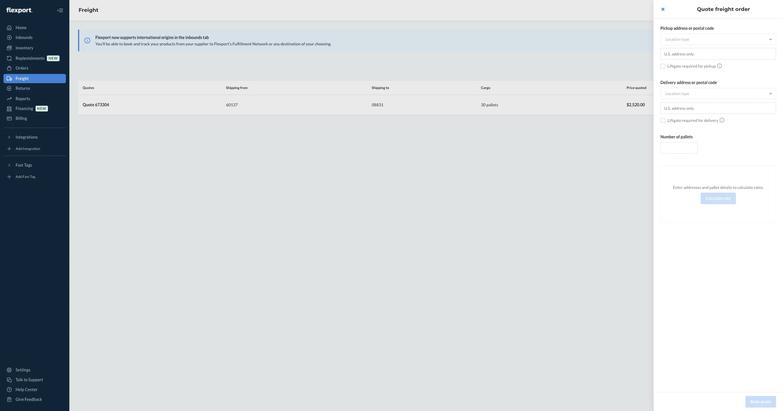 Task type: locate. For each thing, give the bounding box(es) containing it.
addresses
[[684, 185, 701, 190]]

0 vertical spatial required
[[682, 64, 697, 69]]

1 vertical spatial address
[[677, 80, 691, 85]]

1 vertical spatial u.s. address only text field
[[661, 102, 776, 114]]

for left "pickup"
[[698, 64, 704, 69]]

2 location type from the top
[[666, 91, 690, 96]]

u.s. address only text field up "pickup"
[[661, 48, 776, 60]]

type
[[682, 37, 690, 42], [682, 91, 690, 96]]

u.s. address only text field for liftgate required for pickup
[[661, 48, 776, 60]]

required up delivery address or postal code
[[682, 64, 697, 69]]

order
[[736, 6, 750, 12]]

code for pickup address or postal code
[[705, 26, 714, 31]]

None checkbox
[[661, 118, 665, 123]]

2 required from the top
[[682, 118, 697, 123]]

location type for delivery
[[666, 91, 690, 96]]

address for delivery
[[677, 80, 691, 85]]

code for delivery address or postal code
[[708, 80, 717, 85]]

for
[[698, 64, 704, 69], [698, 118, 704, 123]]

for left the delivery
[[698, 118, 704, 123]]

location for pickup
[[666, 37, 681, 42]]

number
[[661, 134, 676, 139]]

location down 'pickup'
[[666, 37, 681, 42]]

required
[[682, 64, 697, 69], [682, 118, 697, 123]]

or right 'pickup'
[[689, 26, 693, 31]]

0 vertical spatial u.s. address only text field
[[661, 48, 776, 60]]

liftgate required for pickup
[[668, 64, 716, 69]]

delivery address or postal code
[[661, 80, 717, 85]]

1 location type from the top
[[666, 37, 690, 42]]

U.S. address only text field
[[661, 48, 776, 60], [661, 102, 776, 114]]

u.s. address only text field up the delivery
[[661, 102, 776, 114]]

required up pallets
[[682, 118, 697, 123]]

liftgate up number of pallets
[[668, 118, 681, 123]]

2 for from the top
[[698, 118, 704, 123]]

2 type from the top
[[682, 91, 690, 96]]

None number field
[[661, 142, 698, 154]]

0 vertical spatial postal
[[693, 26, 705, 31]]

1 vertical spatial for
[[698, 118, 704, 123]]

1 liftgate from the top
[[668, 64, 681, 69]]

1 vertical spatial location type
[[666, 91, 690, 96]]

1 required from the top
[[682, 64, 697, 69]]

1 vertical spatial code
[[708, 80, 717, 85]]

postal for delivery address or postal code
[[697, 80, 708, 85]]

liftgate for liftgate required for delivery
[[668, 118, 681, 123]]

pallets
[[681, 134, 693, 139]]

enter addresses and pallet details to calculate rates.
[[673, 185, 764, 190]]

location
[[666, 37, 681, 42], [666, 91, 681, 96]]

address right 'pickup'
[[674, 26, 688, 31]]

0 vertical spatial or
[[689, 26, 693, 31]]

1 vertical spatial postal
[[697, 80, 708, 85]]

0 vertical spatial type
[[682, 37, 690, 42]]

type down delivery address or postal code
[[682, 91, 690, 96]]

0 vertical spatial code
[[705, 26, 714, 31]]

1 vertical spatial location
[[666, 91, 681, 96]]

location type
[[666, 37, 690, 42], [666, 91, 690, 96]]

calculate
[[737, 185, 753, 190]]

1 u.s. address only text field from the top
[[661, 48, 776, 60]]

2 liftgate from the top
[[668, 118, 681, 123]]

1 vertical spatial type
[[682, 91, 690, 96]]

0 vertical spatial address
[[674, 26, 688, 31]]

location for delivery
[[666, 91, 681, 96]]

type for pickup
[[682, 37, 690, 42]]

2 u.s. address only text field from the top
[[661, 102, 776, 114]]

quote
[[697, 6, 714, 12]]

1 vertical spatial or
[[692, 80, 696, 85]]

2 location from the top
[[666, 91, 681, 96]]

postal for pickup address or postal code
[[693, 26, 705, 31]]

location type for pickup
[[666, 37, 690, 42]]

None checkbox
[[661, 64, 665, 68]]

location down the delivery
[[666, 91, 681, 96]]

details
[[720, 185, 732, 190]]

code down "pickup"
[[708, 80, 717, 85]]

location type down the delivery
[[666, 91, 690, 96]]

1 vertical spatial required
[[682, 118, 697, 123]]

1 vertical spatial liftgate
[[668, 118, 681, 123]]

address
[[674, 26, 688, 31], [677, 80, 691, 85]]

book
[[751, 400, 760, 405]]

enter
[[673, 185, 683, 190]]

0 vertical spatial location type
[[666, 37, 690, 42]]

liftgate
[[668, 64, 681, 69], [668, 118, 681, 123]]

type down pickup address or postal code
[[682, 37, 690, 42]]

quote freight order
[[697, 6, 750, 12]]

to
[[733, 185, 737, 190]]

calculate
[[706, 196, 723, 201]]

or down liftgate required for pickup
[[692, 80, 696, 85]]

freight
[[715, 6, 734, 12]]

postal down quote
[[693, 26, 705, 31]]

u.s. address only text field for liftgate required for delivery
[[661, 102, 776, 114]]

postal
[[693, 26, 705, 31], [697, 80, 708, 85]]

0 vertical spatial for
[[698, 64, 704, 69]]

or
[[689, 26, 693, 31], [692, 80, 696, 85]]

1 for from the top
[[698, 64, 704, 69]]

required for delivery
[[682, 118, 697, 123]]

code down quote
[[705, 26, 714, 31]]

1 location from the top
[[666, 37, 681, 42]]

book quote button
[[746, 396, 776, 408]]

1 type from the top
[[682, 37, 690, 42]]

delivery
[[704, 118, 719, 123]]

liftgate up the delivery
[[668, 64, 681, 69]]

close image
[[661, 7, 665, 12]]

0 vertical spatial location
[[666, 37, 681, 42]]

location type down pickup address or postal code
[[666, 37, 690, 42]]

0 vertical spatial liftgate
[[668, 64, 681, 69]]

postal down "pickup"
[[697, 80, 708, 85]]

code
[[705, 26, 714, 31], [708, 80, 717, 85]]

liftgate for liftgate required for pickup
[[668, 64, 681, 69]]

address right the delivery
[[677, 80, 691, 85]]



Task type: describe. For each thing, give the bounding box(es) containing it.
for for pickup
[[698, 64, 704, 69]]

required for pickup
[[682, 64, 697, 69]]

or for pickup
[[689, 26, 693, 31]]

of
[[676, 134, 680, 139]]

calculate rate button
[[701, 193, 736, 204]]

liftgate required for delivery
[[668, 118, 719, 123]]

rates.
[[754, 185, 764, 190]]

rate
[[724, 196, 731, 201]]

pickup address or postal code
[[661, 26, 714, 31]]

calculate rate
[[706, 196, 731, 201]]

number of pallets
[[661, 134, 693, 139]]

type for delivery
[[682, 91, 690, 96]]

delivery
[[661, 80, 676, 85]]

quote
[[761, 400, 771, 405]]

pickup
[[661, 26, 673, 31]]

and
[[702, 185, 709, 190]]

book quote
[[751, 400, 771, 405]]

pallet
[[710, 185, 720, 190]]

address for pickup
[[674, 26, 688, 31]]

pickup
[[704, 64, 716, 69]]

or for delivery
[[692, 80, 696, 85]]

for for delivery
[[698, 118, 704, 123]]



Task type: vqa. For each thing, say whether or not it's contained in the screenshot.
top code
yes



